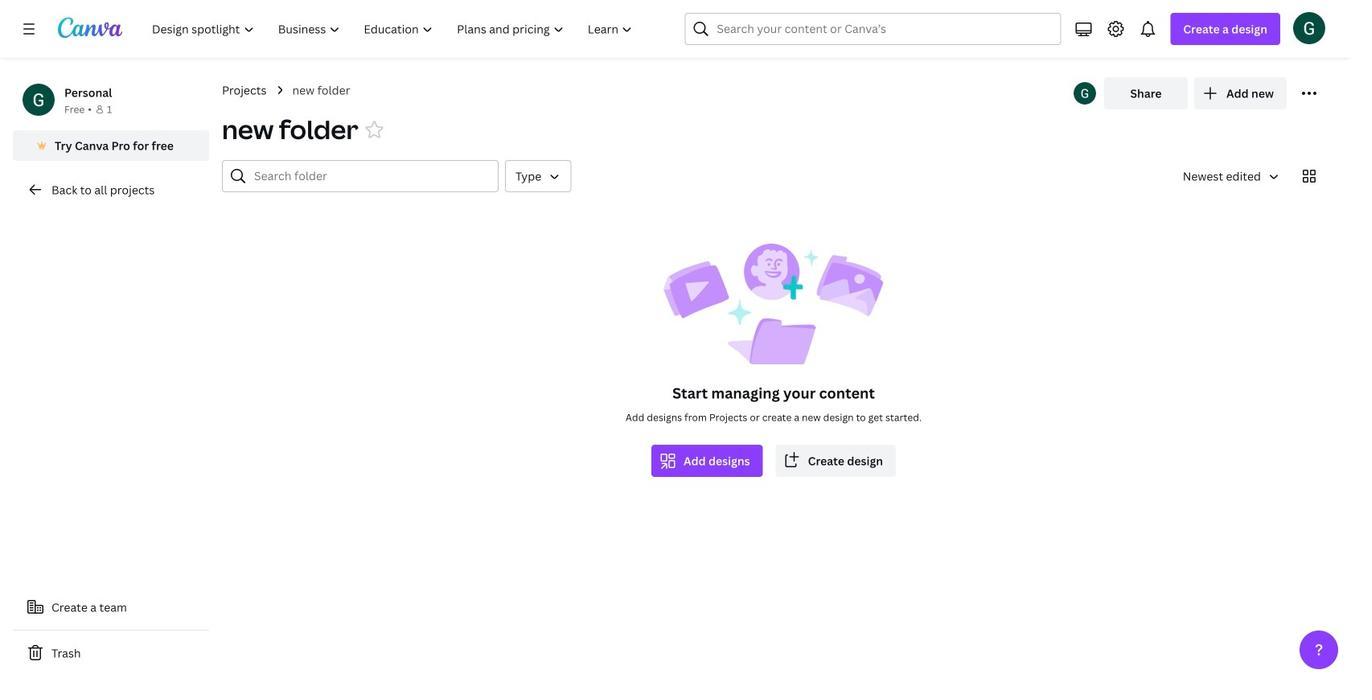 Task type: locate. For each thing, give the bounding box(es) containing it.
Type button
[[505, 160, 571, 192]]

None search field
[[685, 13, 1061, 45]]

greg robinson image
[[1293, 12, 1325, 44]]

Search search field
[[717, 14, 1029, 44]]

Sort by button
[[1170, 160, 1287, 192]]

Search folder search field
[[254, 161, 488, 191]]



Task type: vqa. For each thing, say whether or not it's contained in the screenshot.
Type button
yes



Task type: describe. For each thing, give the bounding box(es) containing it.
top level navigation element
[[142, 13, 646, 45]]



